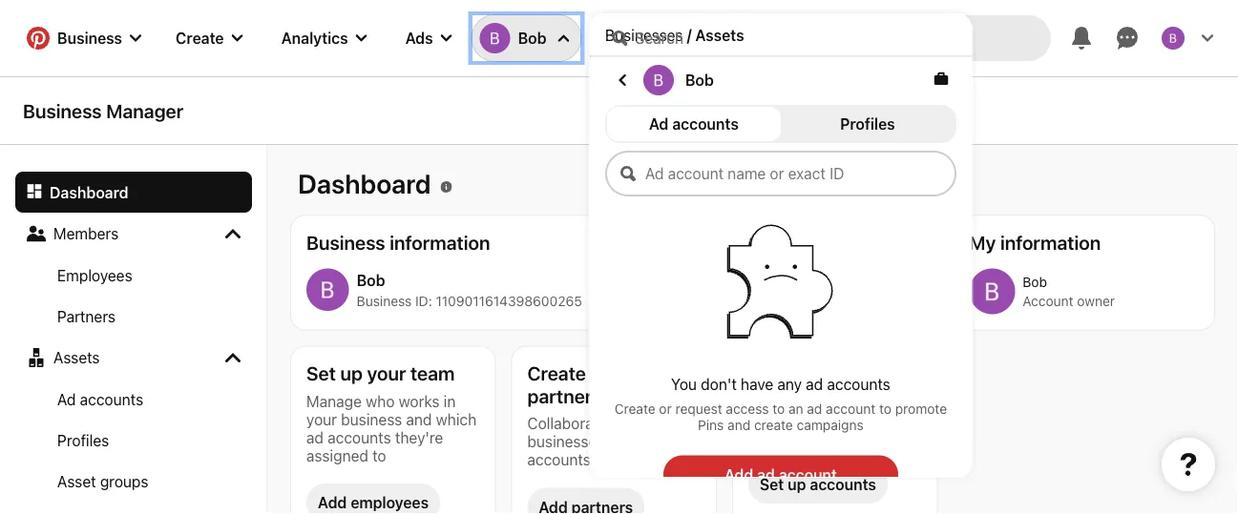 Task type: vqa. For each thing, say whether or not it's contained in the screenshot.
business inside Set up ad accounts Create and manage ad accounts for your business
yes



Task type: locate. For each thing, give the bounding box(es) containing it.
your up who
[[367, 362, 406, 385]]

groups
[[100, 473, 148, 491]]

dashboard
[[298, 168, 431, 200], [50, 183, 129, 202]]

profiles button down search text box
[[781, 107, 955, 141]]

to
[[773, 402, 785, 417], [880, 402, 892, 417], [373, 447, 386, 465]]

0 vertical spatial account
[[826, 402, 876, 417]]

to right 'assigned'
[[373, 447, 386, 465]]

tab list containing ad accounts
[[605, 105, 957, 143]]

1 vertical spatial account
[[779, 466, 838, 484]]

business button
[[15, 15, 153, 61]]

id:
[[416, 293, 432, 309]]

to left an
[[773, 402, 785, 417]]

1 vertical spatial ad
[[57, 391, 76, 409]]

account down campaigns
[[779, 466, 838, 484]]

up inside button
[[788, 476, 806, 494]]

assets button
[[15, 337, 252, 379]]

business inside business button
[[57, 29, 122, 47]]

ad down businesses
[[649, 115, 669, 133]]

information for business information
[[390, 231, 490, 254]]

primary navigation header navigation
[[11, 4, 1227, 506]]

business
[[57, 29, 122, 47], [23, 100, 102, 122], [307, 231, 385, 254], [357, 293, 412, 309]]

profiles inside primary navigation header navigation
[[840, 115, 895, 133]]

account
[[826, 402, 876, 417], [779, 466, 838, 484]]

assets
[[696, 26, 744, 44], [53, 349, 100, 367]]

on
[[609, 433, 626, 451]]

more sections image inside members dropdown button
[[225, 226, 241, 242]]

profiles down search text box
[[840, 115, 895, 133]]

1 vertical spatial more sections image
[[225, 350, 241, 366]]

0 horizontal spatial profiles button
[[15, 420, 252, 461]]

up down create
[[788, 476, 806, 494]]

dashboard up business information
[[298, 168, 431, 200]]

employees button
[[15, 255, 252, 296]]

1 horizontal spatial add
[[725, 466, 754, 484]]

bob image right ads popup button
[[480, 23, 511, 53]]

add employees button
[[307, 484, 440, 515]]

ad accounts button
[[607, 107, 781, 141], [15, 379, 252, 420]]

create inside the 'you don't have any ad accounts create or request access to an ad account to promote pins and create campaigns'
[[615, 402, 656, 417]]

members button
[[15, 213, 252, 255]]

an
[[789, 402, 804, 417]]

ad accounts button up asset groups button
[[15, 379, 252, 420]]

businesses
[[605, 26, 683, 44]]

assets right /
[[696, 26, 744, 44]]

promote
[[896, 402, 947, 417]]

set up the manage
[[307, 362, 336, 385]]

1 horizontal spatial to
[[773, 402, 785, 417]]

accounts inside the 'you don't have any ad accounts create or request access to an ad account to promote pins and create campaigns'
[[827, 376, 891, 394]]

account inside the 'you don't have any ad accounts create or request access to an ad account to promote pins and create campaigns'
[[826, 402, 876, 417]]

bob image down my
[[970, 269, 1015, 315]]

0 horizontal spatial bob image
[[480, 23, 511, 53]]

set up your team manage who works in your business and which ad accounts they're assigned to
[[307, 362, 477, 465]]

set inside set up ad accounts create and manage ad accounts for your business
[[749, 362, 778, 385]]

asset
[[57, 473, 96, 491]]

create up collaborate
[[528, 362, 586, 385]]

assets right assets icon
[[53, 349, 100, 367]]

set down create
[[760, 476, 784, 494]]

bob image
[[1162, 27, 1185, 50], [644, 65, 674, 95], [307, 269, 349, 311]]

profiles for the bottommost profiles button
[[57, 432, 109, 450]]

ad
[[809, 362, 831, 385], [806, 376, 823, 394], [888, 393, 905, 411], [807, 402, 823, 417], [307, 429, 324, 447], [630, 433, 647, 451], [757, 466, 775, 484]]

0 horizontal spatial bob image
[[307, 269, 349, 311]]

businesses link
[[605, 26, 683, 44]]

accounts up for
[[827, 376, 891, 394]]

0 horizontal spatial ad
[[57, 391, 76, 409]]

1 vertical spatial bob image
[[970, 269, 1015, 315]]

your right for
[[839, 411, 870, 429]]

ad inside navigation
[[649, 115, 669, 133]]

business for business information
[[307, 231, 385, 254]]

1 vertical spatial profiles button
[[15, 420, 252, 461]]

0 vertical spatial profiles
[[840, 115, 895, 133]]

create inside create partnerships collaborate with external businesses on ad accounts and tools
[[528, 362, 586, 385]]

account
[[1023, 294, 1074, 309]]

create
[[176, 29, 224, 47], [528, 362, 586, 385], [749, 393, 795, 411], [615, 402, 656, 417]]

profiles button
[[781, 107, 955, 141], [15, 420, 252, 461]]

add down 'assigned'
[[318, 494, 347, 512]]

edit
[[830, 283, 858, 301]]

bob image
[[480, 23, 511, 53], [970, 269, 1015, 315]]

and right pins
[[728, 417, 751, 433]]

2 horizontal spatial your
[[839, 411, 870, 429]]

1 horizontal spatial ad
[[649, 115, 669, 133]]

profiles up asset
[[57, 432, 109, 450]]

up inside set up ad accounts create and manage ad accounts for your business
[[782, 362, 805, 385]]

add ad account button
[[664, 456, 899, 494]]

1 horizontal spatial ad accounts
[[649, 115, 739, 133]]

0 vertical spatial profiles button
[[781, 107, 955, 141]]

1 vertical spatial profiles
[[57, 432, 109, 450]]

dashboard image
[[27, 184, 42, 199]]

profiles
[[840, 115, 895, 133], [57, 432, 109, 450]]

pins
[[698, 417, 724, 433]]

0 horizontal spatial information
[[390, 231, 490, 254]]

1 vertical spatial ad accounts button
[[15, 379, 252, 420]]

your up 'assigned'
[[307, 411, 337, 429]]

my information
[[970, 231, 1101, 254]]

ad for top ad accounts button
[[649, 115, 669, 133]]

bob inside bob account owner
[[1023, 274, 1048, 290]]

up for accounts
[[788, 476, 806, 494]]

businesses
[[528, 433, 605, 451]]

1 vertical spatial assets
[[53, 349, 100, 367]]

0 horizontal spatial ad accounts
[[57, 391, 143, 409]]

with
[[611, 415, 640, 433]]

business information
[[307, 231, 490, 254]]

and
[[799, 393, 824, 411], [406, 411, 432, 429], [728, 417, 751, 433], [595, 451, 621, 469]]

set
[[307, 362, 336, 385], [749, 362, 778, 385], [760, 476, 784, 494]]

0 vertical spatial bob image
[[480, 23, 511, 53]]

up for ad
[[782, 362, 805, 385]]

2 more sections image from the top
[[225, 350, 241, 366]]

accounts up the 'manage'
[[835, 362, 916, 385]]

accounts down who
[[328, 429, 391, 447]]

0 vertical spatial more sections image
[[225, 226, 241, 242]]

information up bob account owner
[[1001, 231, 1101, 254]]

profiles button up 'groups' at the bottom left of the page
[[15, 420, 252, 461]]

bob up account
[[1023, 274, 1048, 290]]

create up create
[[749, 393, 795, 411]]

0 vertical spatial ad
[[649, 115, 669, 133]]

your
[[367, 362, 406, 385], [307, 411, 337, 429], [839, 411, 870, 429]]

business down an
[[749, 429, 810, 447]]

more sections image for ad accounts
[[225, 350, 241, 366]]

up for your
[[340, 362, 363, 385]]

business id: 1109011614398600265
[[357, 293, 582, 309]]

and inside create partnerships collaborate with external businesses on ad accounts and tools
[[595, 451, 621, 469]]

set up accounts button
[[749, 466, 888, 504]]

1 horizontal spatial business
[[749, 429, 810, 447]]

empty state puzzle icon image
[[727, 223, 835, 339]]

add inside primary navigation header navigation
[[725, 466, 754, 484]]

1 vertical spatial add
[[318, 494, 347, 512]]

0 horizontal spatial business
[[341, 411, 402, 429]]

for
[[816, 411, 835, 429]]

assigned
[[307, 447, 369, 465]]

2 vertical spatial bob image
[[307, 269, 349, 311]]

0 vertical spatial ad accounts button
[[607, 107, 781, 141]]

and up campaigns
[[799, 393, 824, 411]]

0 horizontal spatial add
[[318, 494, 347, 512]]

up up the manage
[[340, 362, 363, 385]]

create button
[[160, 15, 258, 61]]

up inside set up your team manage who works in your business and which ad accounts they're assigned to
[[340, 362, 363, 385]]

0 horizontal spatial dashboard
[[50, 183, 129, 202]]

dashboard up members
[[50, 183, 129, 202]]

information
[[390, 231, 490, 254], [1001, 231, 1101, 254]]

accounts down collaborate
[[528, 451, 591, 469]]

add down access
[[725, 466, 754, 484]]

and inside set up ad accounts create and manage ad accounts for your business
[[799, 393, 824, 411]]

assets image
[[27, 349, 46, 368]]

2 information from the left
[[1001, 231, 1101, 254]]

ad accounts down assets dropdown button
[[57, 391, 143, 409]]

don't
[[701, 376, 737, 394]]

0 horizontal spatial your
[[307, 411, 337, 429]]

ad accounts
[[649, 115, 739, 133], [57, 391, 143, 409]]

1 information from the left
[[390, 231, 490, 254]]

1 horizontal spatial bob image
[[644, 65, 674, 95]]

set up ad accounts create and manage ad accounts for your business
[[749, 362, 916, 447]]

0 horizontal spatial profiles
[[57, 432, 109, 450]]

information up id:
[[390, 231, 490, 254]]

more sections image
[[225, 226, 241, 242], [225, 350, 241, 366]]

create left or
[[615, 402, 656, 417]]

pinterest image
[[27, 27, 50, 50]]

tab list
[[605, 105, 957, 143]]

dashboard inside button
[[50, 183, 129, 202]]

members
[[53, 224, 119, 243]]

1 horizontal spatial ad accounts button
[[607, 107, 781, 141]]

add
[[725, 466, 754, 484], [318, 494, 347, 512]]

1 horizontal spatial profiles
[[840, 115, 895, 133]]

manage
[[828, 393, 884, 411]]

business
[[341, 411, 402, 429], [749, 429, 810, 447]]

bob account owner
[[1023, 274, 1115, 309]]

business up 'assigned'
[[341, 411, 402, 429]]

ads button
[[390, 15, 468, 61]]

0 vertical spatial ad accounts
[[649, 115, 739, 133]]

and left tools
[[595, 451, 621, 469]]

search icon image
[[613, 31, 628, 46]]

1 vertical spatial bob image
[[644, 65, 674, 95]]

to left promote
[[880, 402, 892, 417]]

analytics
[[281, 29, 348, 47]]

1 vertical spatial ad accounts
[[57, 391, 143, 409]]

2 horizontal spatial to
[[880, 402, 892, 417]]

accounts down assets dropdown button
[[80, 391, 143, 409]]

0 vertical spatial assets
[[696, 26, 744, 44]]

more sections image inside assets dropdown button
[[225, 350, 241, 366]]

your inside set up ad accounts create and manage ad accounts for your business
[[839, 411, 870, 429]]

create right business badge dropdown menu button icon
[[176, 29, 224, 47]]

ad accounts down /
[[649, 115, 739, 133]]

up
[[340, 362, 363, 385], [782, 362, 805, 385], [788, 476, 806, 494]]

Account search search field
[[605, 151, 957, 197]]

ad accounts button down /
[[607, 107, 781, 141]]

bob down /
[[686, 71, 714, 89]]

manage
[[307, 393, 362, 411]]

they're
[[395, 429, 443, 447]]

1 horizontal spatial your
[[367, 362, 406, 385]]

set inside set up your team manage who works in your business and which ad accounts they're assigned to
[[307, 362, 336, 385]]

accounts
[[673, 115, 739, 133], [835, 362, 916, 385], [827, 376, 891, 394], [80, 391, 143, 409], [749, 411, 812, 429], [328, 429, 391, 447], [528, 451, 591, 469], [810, 476, 877, 494]]

ad accounts inside primary navigation header navigation
[[649, 115, 739, 133]]

and inside set up your team manage who works in your business and which ad accounts they're assigned to
[[406, 411, 432, 429]]

1 more sections image from the top
[[225, 226, 241, 242]]

ad
[[649, 115, 669, 133], [57, 391, 76, 409]]

2 horizontal spatial bob image
[[1162, 27, 1185, 50]]

0 vertical spatial add
[[725, 466, 754, 484]]

0 horizontal spatial assets
[[53, 349, 100, 367]]

set up access
[[749, 362, 778, 385]]

account right an
[[826, 402, 876, 417]]

manager
[[106, 100, 184, 122]]

0 horizontal spatial to
[[373, 447, 386, 465]]

employees
[[57, 266, 132, 285]]

business manager
[[23, 100, 184, 122]]

bob left account switcher arrow icon
[[518, 29, 547, 47]]

1 horizontal spatial information
[[1001, 231, 1101, 254]]

1 horizontal spatial assets
[[696, 26, 744, 44]]

access
[[726, 402, 769, 417]]

team
[[411, 362, 455, 385]]

ad inside set up your team manage who works in your business and which ad accounts they're assigned to
[[307, 429, 324, 447]]

and left in
[[406, 411, 432, 429]]

up up an
[[782, 362, 805, 385]]

ad down assets dropdown button
[[57, 391, 76, 409]]

bob
[[518, 29, 547, 47], [686, 71, 714, 89], [357, 271, 385, 289], [1023, 274, 1048, 290]]



Task type: describe. For each thing, give the bounding box(es) containing it.
add for add ad account
[[725, 466, 754, 484]]

ad accounts for top ad accounts button
[[649, 115, 739, 133]]

1 horizontal spatial profiles button
[[781, 107, 955, 141]]

accounts inside set up your team manage who works in your business and which ad accounts they're assigned to
[[328, 429, 391, 447]]

business for business id: 1109011614398600265
[[357, 293, 412, 309]]

/
[[687, 26, 692, 44]]

1 horizontal spatial dashboard
[[298, 168, 431, 200]]

accounts down campaigns
[[810, 476, 877, 494]]

which
[[436, 411, 477, 429]]

accounts up account search search field
[[673, 115, 739, 133]]

assets inside primary navigation header navigation
[[696, 26, 744, 44]]

accounts down any
[[749, 411, 812, 429]]

asset groups button
[[15, 461, 252, 502]]

business for business
[[57, 29, 122, 47]]

or
[[659, 402, 672, 417]]

details
[[862, 283, 910, 301]]

account switcher arrow icon image
[[558, 32, 570, 44]]

dashboard button
[[15, 172, 252, 213]]

bob down business information
[[357, 271, 385, 289]]

more sections image for employees
[[225, 226, 241, 242]]

set for set up ad accounts
[[749, 362, 778, 385]]

create inside popup button
[[176, 29, 224, 47]]

who
[[366, 393, 395, 411]]

have
[[741, 376, 774, 394]]

any
[[778, 376, 802, 394]]

create
[[754, 417, 793, 433]]

profiles for rightmost profiles button
[[840, 115, 895, 133]]

bob inside button
[[518, 29, 547, 47]]

my
[[970, 231, 996, 254]]

create partnerships collaborate with external businesses on ad accounts and tools
[[528, 362, 700, 469]]

ad inside create partnerships collaborate with external businesses on ad accounts and tools
[[630, 433, 647, 451]]

business inside set up your team manage who works in your business and which ad accounts they're assigned to
[[341, 411, 402, 429]]

0 horizontal spatial ad accounts button
[[15, 379, 252, 420]]

to inside set up your team manage who works in your business and which ad accounts they're assigned to
[[373, 447, 386, 465]]

external
[[644, 415, 700, 433]]

0 vertical spatial bob image
[[1162, 27, 1185, 50]]

set inside set up accounts button
[[760, 476, 784, 494]]

assets inside dropdown button
[[53, 349, 100, 367]]

set for set up your team
[[307, 362, 336, 385]]

tools
[[625, 451, 659, 469]]

ad for ad accounts button to the left
[[57, 391, 76, 409]]

set up accounts
[[760, 476, 877, 494]]

accounts inside create partnerships collaborate with external businesses on ad accounts and tools
[[528, 451, 591, 469]]

you don't have any ad accounts create or request access to an ad account to promote pins and create campaigns
[[615, 376, 947, 433]]

and inside the 'you don't have any ad accounts create or request access to an ad account to promote pins and create campaigns'
[[728, 417, 751, 433]]

analytics button
[[266, 15, 383, 61]]

edit details
[[830, 283, 910, 301]]

bob button
[[472, 15, 581, 61]]

add employees
[[318, 494, 429, 512]]

ads
[[405, 29, 433, 47]]

partners
[[57, 308, 116, 326]]

partners button
[[15, 296, 252, 337]]

edit details button
[[819, 273, 922, 311]]

create inside set up ad accounts create and manage ad accounts for your business
[[749, 393, 795, 411]]

add ad account
[[725, 466, 838, 484]]

information for my information
[[1001, 231, 1101, 254]]

owner
[[1078, 294, 1115, 309]]

ad accounts for ad accounts button to the left
[[57, 391, 143, 409]]

campaigns
[[797, 417, 864, 433]]

in
[[444, 393, 456, 411]]

account inside add ad account button
[[779, 466, 838, 484]]

people image
[[27, 224, 46, 244]]

ad inside button
[[757, 466, 775, 484]]

works
[[399, 393, 440, 411]]

employees
[[351, 494, 429, 512]]

collaborate
[[528, 415, 607, 433]]

business inside set up ad accounts create and manage ad accounts for your business
[[749, 429, 810, 447]]

bob image inside button
[[480, 23, 511, 53]]

partnerships
[[528, 385, 639, 407]]

tab list inside primary navigation header navigation
[[605, 105, 957, 143]]

1 horizontal spatial bob image
[[970, 269, 1015, 315]]

businesses / assets
[[605, 26, 744, 44]]

you
[[671, 376, 697, 394]]

business badge dropdown menu button image
[[130, 32, 141, 44]]

Search text field
[[636, 15, 1051, 61]]

business for business manager
[[23, 100, 102, 122]]

add for add employees
[[318, 494, 347, 512]]

1109011614398600265
[[436, 293, 582, 309]]

request
[[676, 402, 723, 417]]

asset groups
[[57, 473, 148, 491]]



